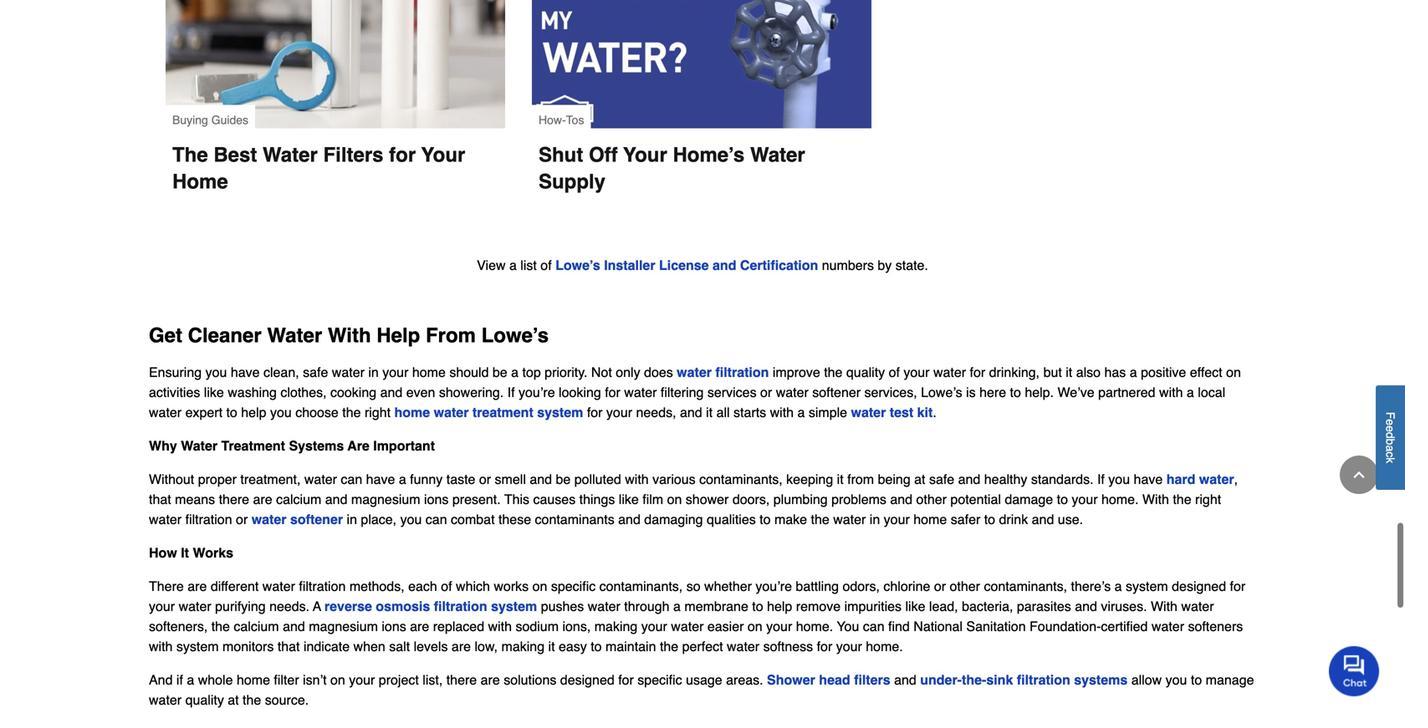 Task type: locate. For each thing, give the bounding box(es) containing it.
0 vertical spatial if
[[507, 385, 515, 400]]

have down are
[[366, 472, 395, 487]]

in up cooking at bottom left
[[368, 365, 379, 380]]

not
[[591, 365, 612, 380]]

1 horizontal spatial contaminants,
[[699, 472, 783, 487]]

0 vertical spatial of
[[541, 258, 552, 273]]

you're inside the improve the quality of your water for drinking, but it also has a positive effect on activities like washing clothes, cooking and even showering. if you're looking for water filtering services or water softener services, lowe's is here to help. we've partnered with a local water expert to help you choose the right
[[519, 385, 555, 400]]

calcium inside pushes water through a membrane to help remove impurities like lead, bacteria, parasites and viruses. with water softeners, the calcium and magnesium ions are replaced with sodium ions, making your water easier on your home. you can find national sanitation foundation-certified water softeners with system monitors that indicate when salt levels are low, making it easy to maintain the perfect water softness for your home.
[[234, 619, 279, 635]]

0 vertical spatial there
[[219, 492, 249, 507]]

home left filter
[[237, 673, 270, 688]]

is
[[966, 385, 976, 400]]

like inside the improve the quality of your water for drinking, but it also has a positive effect on activities like washing clothes, cooking and even showering. if you're looking for water filtering services or water softener services, lowe's is here to help. we've partnered with a local water expert to help you choose the right
[[204, 385, 224, 400]]

you down cleaner
[[205, 365, 227, 380]]

but
[[1043, 365, 1062, 380]]

simple
[[809, 405, 847, 421]]

quality down whole
[[185, 693, 224, 708]]

magnesium down reverse
[[309, 619, 378, 635]]

1 horizontal spatial other
[[950, 579, 980, 594]]

1 vertical spatial you're
[[756, 579, 792, 594]]

1 horizontal spatial specific
[[638, 673, 682, 688]]

to right easy
[[591, 639, 602, 655]]

means
[[175, 492, 215, 507]]

it
[[1066, 365, 1073, 380], [706, 405, 713, 421], [837, 472, 844, 487], [548, 639, 555, 655]]

2 vertical spatial with
[[1151, 599, 1178, 615]]

lowe's right list
[[555, 258, 600, 273]]

water right best
[[263, 144, 318, 167]]

how
[[149, 546, 177, 561]]

or up 'starts'
[[760, 385, 772, 400]]

to inside , that means there are calcium and magnesium ions present. this causes things like film on shower doors, plumbing problems and other potential damage to your home. with the right water filtration or
[[1057, 492, 1068, 507]]

you
[[205, 365, 227, 380], [270, 405, 292, 421], [1109, 472, 1130, 487], [400, 512, 422, 528], [1166, 673, 1187, 688]]

a video showing how to shut off your home's water supply. image
[[532, 0, 872, 129]]

and right license at the top
[[713, 258, 736, 273]]

and down damage
[[1032, 512, 1054, 528]]

0 vertical spatial magnesium
[[351, 492, 420, 507]]

there
[[149, 579, 184, 594]]

cleaner
[[188, 324, 262, 347]]

system inside there are different water filtration methods, each of which works on specific contaminants, so whether you're battling odors, chlorine or other contaminants, there's a system designed for your water purifying needs. a
[[1126, 579, 1168, 594]]

1 your from the left
[[421, 144, 465, 167]]

of right each
[[441, 579, 452, 594]]

1 vertical spatial that
[[278, 639, 300, 655]]

a inside 'button'
[[1384, 445, 1397, 452]]

and up causes
[[530, 472, 552, 487]]

the left source.
[[243, 693, 261, 708]]

it right but
[[1066, 365, 1073, 380]]

1 horizontal spatial can
[[426, 512, 447, 528]]

for inside there are different water filtration methods, each of which works on specific contaminants, so whether you're battling odors, chlorine or other contaminants, there's a system designed for your water purifying needs. a
[[1230, 579, 1246, 594]]

if right standards. on the bottom of page
[[1097, 472, 1105, 487]]

softener inside the improve the quality of your water for drinking, but it also has a positive effect on activities like washing clothes, cooking and even showering. if you're looking for water filtering services or water softener services, lowe's is here to help. we've partnered with a local water expert to help you choose the right
[[812, 385, 861, 400]]

chevron up image
[[1351, 467, 1368, 483]]

0 vertical spatial other
[[916, 492, 947, 507]]

0 horizontal spatial ions
[[382, 619, 406, 635]]

being
[[878, 472, 911, 487]]

1 horizontal spatial safe
[[929, 472, 955, 487]]

with down hard
[[1142, 492, 1169, 507]]

1 vertical spatial be
[[556, 472, 571, 487]]

ions inside , that means there are calcium and magnesium ions present. this causes things like film on shower doors, plumbing problems and other potential damage to your home. with the right water filtration or
[[424, 492, 449, 507]]

safe up the potential at right
[[929, 472, 955, 487]]

of inside the improve the quality of your water for drinking, but it also has a positive effect on activities like washing clothes, cooking and even showering. if you're looking for water filtering services or water softener services, lowe's is here to help. we've partnered with a local water expert to help you choose the right
[[889, 365, 900, 380]]

drinking,
[[989, 365, 1040, 380]]

filter
[[274, 673, 299, 688]]

2 vertical spatial of
[[441, 579, 452, 594]]

on right "easier"
[[748, 619, 763, 635]]

these
[[498, 512, 531, 528]]

cooking
[[330, 385, 377, 400]]

1 horizontal spatial like
[[619, 492, 639, 507]]

e up 'b'
[[1384, 426, 1397, 432]]

softener up simple
[[812, 385, 861, 400]]

0 vertical spatial lowe's
[[555, 258, 600, 273]]

ions down funny on the bottom left of the page
[[424, 492, 449, 507]]

making up maintain
[[594, 619, 638, 635]]

making
[[594, 619, 638, 635], [501, 639, 545, 655]]

things
[[579, 492, 615, 507]]

best
[[214, 144, 257, 167]]

0 horizontal spatial like
[[204, 385, 224, 400]]

lowe's inside the improve the quality of your water for drinking, but it also has a positive effect on activities like washing clothes, cooking and even showering. if you're looking for water filtering services or water softener services, lowe's is here to help. we've partnered with a local water expert to help you choose the right
[[921, 385, 962, 400]]

of up services,
[[889, 365, 900, 380]]

for up shower head filters link
[[817, 639, 832, 655]]

a water filter and accessories sitting on a kitchen counter. image
[[166, 0, 505, 129]]

and up water softener link
[[325, 492, 348, 507]]

2 horizontal spatial can
[[863, 619, 885, 635]]

designed inside there are different water filtration methods, each of which works on specific contaminants, so whether you're battling odors, chlorine or other contaminants, there's a system designed for your water purifying needs. a
[[1172, 579, 1226, 594]]

with
[[1159, 385, 1183, 400], [770, 405, 794, 421], [625, 472, 649, 487], [488, 619, 512, 635], [149, 639, 173, 655]]

parasites
[[1017, 599, 1071, 615]]

clean,
[[263, 365, 299, 380]]

0 horizontal spatial there
[[219, 492, 249, 507]]

plumbing
[[773, 492, 828, 507]]

right inside , that means there are calcium and magnesium ions present. this causes things like film on shower doors, plumbing problems and other potential damage to your home. with the right water filtration or
[[1195, 492, 1221, 507]]

e up d
[[1384, 419, 1397, 426]]

water down systems
[[304, 472, 337, 487]]

1 horizontal spatial right
[[1195, 492, 1221, 507]]

that up filter
[[278, 639, 300, 655]]

priority.
[[545, 365, 588, 380]]

filtration inside , that means there are calcium and magnesium ions present. this causes things like film on shower doors, plumbing problems and other potential damage to your home. with the right water filtration or
[[185, 512, 232, 528]]

0 horizontal spatial your
[[421, 144, 465, 167]]

1 vertical spatial softener
[[290, 512, 343, 528]]

on inside there are different water filtration methods, each of which works on specific contaminants, so whether you're battling odors, chlorine or other contaminants, there's a system designed for your water purifying needs. a
[[532, 579, 547, 594]]

and
[[713, 258, 736, 273], [380, 385, 403, 400], [680, 405, 702, 421], [530, 472, 552, 487], [958, 472, 981, 487], [325, 492, 348, 507], [890, 492, 913, 507], [618, 512, 641, 528], [1032, 512, 1054, 528], [1075, 599, 1097, 615], [283, 619, 305, 635], [894, 673, 917, 688]]

the
[[172, 144, 208, 167]]

all
[[716, 405, 730, 421]]

choose
[[295, 405, 339, 421]]

indicate
[[304, 639, 350, 655]]

1 vertical spatial can
[[426, 512, 447, 528]]

magnesium inside pushes water through a membrane to help remove impurities like lead, bacteria, parasites and viruses. with water softeners, the calcium and magnesium ions are replaced with sodium ions, making your water easier on your home. you can find national sanitation foundation-certified water softeners with system monitors that indicate when salt levels are low, making it easy to maintain the perfect water softness for your home.
[[309, 619, 378, 635]]

battling
[[796, 579, 839, 594]]

0 horizontal spatial safe
[[303, 365, 328, 380]]

or inside , that means there are calcium and magnesium ions present. this causes things like film on shower doors, plumbing problems and other potential damage to your home. with the right water filtration or
[[236, 512, 248, 528]]

help inside the improve the quality of your water for drinking, but it also has a positive effect on activities like washing clothes, cooking and even showering. if you're looking for water filtering services or water softener services, lowe's is here to help. we've partnered with a local water expert to help you choose the right
[[241, 405, 266, 421]]

magnesium up place,
[[351, 492, 420, 507]]

filtration up services
[[715, 365, 769, 380]]

calcium up monitors
[[234, 619, 279, 635]]

right
[[365, 405, 391, 421], [1195, 492, 1221, 507]]

0 vertical spatial specific
[[551, 579, 596, 594]]

your up the use.
[[1072, 492, 1098, 507]]

1 horizontal spatial be
[[556, 472, 571, 487]]

starts
[[734, 405, 766, 421]]

making down sodium
[[501, 639, 545, 655]]

it left easy
[[548, 639, 555, 655]]

and left even
[[380, 385, 403, 400]]

water inside the best water filters for your home
[[263, 144, 318, 167]]

water test kit link
[[851, 405, 933, 421]]

you down clothes,
[[270, 405, 292, 421]]

0 vertical spatial that
[[149, 492, 171, 507]]

1 horizontal spatial your
[[623, 144, 667, 167]]

ensuring you have clean, safe water in your home should be a top priority. not only does water filtration
[[149, 365, 769, 380]]

system down softeners,
[[176, 639, 219, 655]]

with up film
[[625, 472, 649, 487]]

each
[[408, 579, 437, 594]]

be right should
[[493, 365, 507, 380]]

calcium inside , that means there are calcium and magnesium ions present. this causes things like film on shower doors, plumbing problems and other potential damage to your home. with the right water filtration or
[[276, 492, 321, 507]]

0 vertical spatial designed
[[1172, 579, 1226, 594]]

chat invite button image
[[1329, 646, 1380, 697]]

specific inside there are different water filtration methods, each of which works on specific contaminants, so whether you're battling odors, chlorine or other contaminants, there's a system designed for your water purifying needs. a
[[551, 579, 596, 594]]

to down drinking,
[[1010, 385, 1021, 400]]

quality up services,
[[846, 365, 885, 380]]

quality
[[846, 365, 885, 380], [185, 693, 224, 708]]

like inside pushes water through a membrane to help remove impurities like lead, bacteria, parasites and viruses. with water softeners, the calcium and magnesium ions are replaced with sodium ions, making your water easier on your home. you can find national sanitation foundation-certified water softeners with system monitors that indicate when salt levels are low, making it easy to maintain the perfect water softness for your home.
[[905, 599, 925, 615]]

system down the looking
[[537, 405, 583, 421]]

list,
[[423, 673, 443, 688]]

1 vertical spatial lowe's
[[481, 324, 549, 347]]

1 vertical spatial quality
[[185, 693, 224, 708]]

like left film
[[619, 492, 639, 507]]

0 horizontal spatial be
[[493, 365, 507, 380]]

your inside there are different water filtration methods, each of which works on specific contaminants, so whether you're battling odors, chlorine or other contaminants, there's a system designed for your water purifying needs. a
[[149, 599, 175, 615]]

water inside , that means there are calcium and magnesium ions present. this causes things like film on shower doors, plumbing problems and other potential damage to your home. with the right water filtration or
[[149, 512, 182, 528]]

1 horizontal spatial have
[[366, 472, 395, 487]]

1 horizontal spatial if
[[1097, 472, 1105, 487]]

and up the potential at right
[[958, 472, 981, 487]]

help down washing
[[241, 405, 266, 421]]

water down and
[[149, 693, 182, 708]]

0 vertical spatial can
[[341, 472, 362, 487]]

2 horizontal spatial like
[[905, 599, 925, 615]]

0 vertical spatial right
[[365, 405, 391, 421]]

1 vertical spatial if
[[1097, 472, 1105, 487]]

contaminants, up through
[[599, 579, 683, 594]]

1 vertical spatial magnesium
[[309, 619, 378, 635]]

ions inside pushes water through a membrane to help remove impurities like lead, bacteria, parasites and viruses. with water softeners, the calcium and magnesium ions are replaced with sodium ions, making your water easier on your home. you can find national sanitation foundation-certified water softeners with system monitors that indicate when salt levels are low, making it easy to maintain the perfect water softness for your home.
[[382, 619, 406, 635]]

to down standards. on the bottom of page
[[1057, 492, 1068, 507]]

like inside , that means there are calcium and magnesium ions present. this causes things like film on shower doors, plumbing problems and other potential damage to your home. with the right water filtration or
[[619, 492, 639, 507]]

solutions
[[504, 673, 557, 688]]

in
[[368, 365, 379, 380], [347, 512, 357, 528], [870, 512, 880, 528]]

2 horizontal spatial home.
[[1102, 492, 1139, 507]]

of
[[541, 258, 552, 273], [889, 365, 900, 380], [441, 579, 452, 594]]

0 horizontal spatial at
[[228, 693, 239, 708]]

water up perfect
[[671, 619, 704, 635]]

shower
[[686, 492, 729, 507]]

lowe's installer license and certification link
[[555, 258, 818, 273]]

0 vertical spatial help
[[241, 405, 266, 421]]

with inside the improve the quality of your water for drinking, but it also has a positive effect on activities like washing clothes, cooking and even showering. if you're looking for water filtering services or water softener services, lowe's is here to help. we've partnered with a local water expert to help you choose the right
[[1159, 385, 1183, 400]]

0 horizontal spatial quality
[[185, 693, 224, 708]]

0 horizontal spatial help
[[241, 405, 266, 421]]

healthy
[[984, 472, 1027, 487]]

you inside allow you to manage water quality at the source.
[[1166, 673, 1187, 688]]

1 horizontal spatial you're
[[756, 579, 792, 594]]

0 vertical spatial calcium
[[276, 492, 321, 507]]

view a list of lowe's installer license and certification numbers by state.
[[477, 258, 928, 273]]

under-
[[920, 673, 962, 688]]

2 vertical spatial can
[[863, 619, 885, 635]]

0 horizontal spatial home.
[[796, 619, 833, 635]]

2 e from the top
[[1384, 426, 1397, 432]]

0 horizontal spatial right
[[365, 405, 391, 421]]

1 horizontal spatial at
[[914, 472, 926, 487]]

other inside , that means there are calcium and magnesium ions present. this causes things like film on shower doors, plumbing problems and other potential damage to your home. with the right water filtration or
[[916, 492, 947, 507]]

1 vertical spatial like
[[619, 492, 639, 507]]

remove
[[796, 599, 841, 615]]

there's
[[1071, 579, 1111, 594]]

or inside the improve the quality of your water for drinking, but it also has a positive effect on activities like washing clothes, cooking and even showering. if you're looking for water filtering services or water softener services, lowe's is here to help. we've partnered with a local water expert to help you choose the right
[[760, 385, 772, 400]]

sanitation
[[966, 619, 1026, 635]]

at down whole
[[228, 693, 239, 708]]

0 horizontal spatial softener
[[290, 512, 343, 528]]

if inside the improve the quality of your water for drinking, but it also has a positive effect on activities like washing clothes, cooking and even showering. if you're looking for water filtering services or water softener services, lowe's is here to help. we've partnered with a local water expert to help you choose the right
[[507, 385, 515, 400]]

salt
[[389, 639, 410, 655]]

2 your from the left
[[623, 144, 667, 167]]

for inside the best water filters for your home
[[389, 144, 416, 167]]

a up k
[[1384, 445, 1397, 452]]

0 vertical spatial be
[[493, 365, 507, 380]]

1 vertical spatial calcium
[[234, 619, 279, 635]]

1 horizontal spatial designed
[[1172, 579, 1226, 594]]

polluted
[[574, 472, 621, 487]]

1 e from the top
[[1384, 419, 1397, 426]]

by
[[878, 258, 892, 273]]

filtration
[[715, 365, 769, 380], [185, 512, 232, 528], [299, 579, 346, 594], [434, 599, 487, 615], [1017, 673, 1070, 688]]

a left top
[[511, 365, 519, 380]]

you're
[[519, 385, 555, 400], [756, 579, 792, 594]]

home water treatment system for your needs, and it all starts with a simple water test kit .
[[394, 405, 937, 421]]

contaminants, up doors,
[[699, 472, 783, 487]]

your up softness
[[766, 619, 792, 635]]

ions,
[[562, 619, 591, 635]]

designed up softeners at the right
[[1172, 579, 1226, 594]]

1 horizontal spatial ions
[[424, 492, 449, 507]]

right down cooking at bottom left
[[365, 405, 391, 421]]

0 vertical spatial you're
[[519, 385, 555, 400]]

your inside the best water filters for your home
[[421, 144, 465, 167]]

e
[[1384, 419, 1397, 426], [1384, 426, 1397, 432]]

certification
[[740, 258, 818, 273]]

1 vertical spatial designed
[[560, 673, 615, 688]]

0 vertical spatial ions
[[424, 492, 449, 507]]

at right the being
[[914, 472, 926, 487]]

the
[[824, 365, 843, 380], [342, 405, 361, 421], [1173, 492, 1192, 507], [811, 512, 830, 528], [211, 619, 230, 635], [660, 639, 678, 655], [243, 693, 261, 708]]

2 horizontal spatial lowe's
[[921, 385, 962, 400]]

are down replaced on the bottom left
[[452, 639, 471, 655]]

water right "home's"
[[750, 144, 805, 167]]

on inside the improve the quality of your water for drinking, but it also has a positive effect on activities like washing clothes, cooking and even showering. if you're looking for water filtering services or water softener services, lowe's is here to help. we've partnered with a local water expert to help you choose the right
[[1226, 365, 1241, 380]]

safe up clothes,
[[303, 365, 328, 380]]

1 horizontal spatial softener
[[812, 385, 861, 400]]

1 horizontal spatial help
[[767, 599, 792, 615]]

water
[[332, 365, 365, 380], [677, 365, 712, 380], [933, 365, 966, 380], [624, 385, 657, 400], [776, 385, 809, 400], [149, 405, 182, 421], [434, 405, 469, 421], [851, 405, 886, 421], [304, 472, 337, 487], [1199, 472, 1234, 487], [149, 512, 182, 528], [252, 512, 286, 528], [833, 512, 866, 528], [262, 579, 295, 594], [179, 599, 211, 615], [588, 599, 621, 615], [1181, 599, 1214, 615], [671, 619, 704, 635], [1152, 619, 1184, 635], [727, 639, 760, 655], [149, 693, 182, 708]]

your up services,
[[904, 365, 930, 380]]

view
[[477, 258, 506, 273]]

1 horizontal spatial quality
[[846, 365, 885, 380]]

needs.
[[269, 599, 310, 615]]

are
[[253, 492, 272, 507], [188, 579, 207, 594], [410, 619, 429, 635], [452, 639, 471, 655], [481, 673, 500, 688]]

1 vertical spatial of
[[889, 365, 900, 380]]

0 horizontal spatial lowe's
[[481, 324, 549, 347]]

0 vertical spatial home.
[[1102, 492, 1139, 507]]

filtration inside there are different water filtration methods, each of which works on specific contaminants, so whether you're battling odors, chlorine or other contaminants, there's a system designed for your water purifying needs. a
[[299, 579, 346, 594]]

system
[[537, 405, 583, 421], [1126, 579, 1168, 594], [491, 599, 537, 615], [176, 639, 219, 655]]

hard water link
[[1167, 472, 1234, 487]]

0 horizontal spatial that
[[149, 492, 171, 507]]

can
[[341, 472, 362, 487], [426, 512, 447, 528], [863, 619, 885, 635]]

quality inside the improve the quality of your water for drinking, but it also has a positive effect on activities like washing clothes, cooking and even showering. if you're looking for water filtering services or water softener services, lowe's is here to help. we've partnered with a local water expert to help you choose the right
[[846, 365, 885, 380]]

help left remove
[[767, 599, 792, 615]]

magnesium inside , that means there are calcium and magnesium ions present. this causes things like film on shower doors, plumbing problems and other potential damage to your home. with the right water filtration or
[[351, 492, 420, 507]]

1 horizontal spatial of
[[541, 258, 552, 273]]

and
[[149, 673, 173, 688]]

2 vertical spatial lowe's
[[921, 385, 962, 400]]

the inside allow you to manage water quality at the source.
[[243, 693, 261, 708]]

1 vertical spatial with
[[1142, 492, 1169, 507]]

1 vertical spatial help
[[767, 599, 792, 615]]

2 horizontal spatial contaminants,
[[984, 579, 1067, 594]]

combat
[[451, 512, 495, 528]]

to right expert
[[226, 405, 237, 421]]

can down are
[[341, 472, 362, 487]]

at
[[914, 472, 926, 487], [228, 693, 239, 708]]

there right list,
[[446, 673, 477, 688]]

in down the problems
[[870, 512, 880, 528]]

ions
[[424, 492, 449, 507], [382, 619, 406, 635]]

0 vertical spatial making
[[594, 619, 638, 635]]

present.
[[452, 492, 501, 507]]

0 vertical spatial with
[[328, 324, 371, 347]]

0 horizontal spatial if
[[507, 385, 515, 400]]

damaging
[[644, 512, 703, 528]]

when
[[353, 639, 385, 655]]

problems
[[832, 492, 887, 507]]

buying guides
[[172, 114, 248, 127]]

0 horizontal spatial other
[[916, 492, 947, 507]]

0 horizontal spatial specific
[[551, 579, 596, 594]]

2 vertical spatial like
[[905, 599, 925, 615]]

0 horizontal spatial of
[[441, 579, 452, 594]]

place,
[[361, 512, 397, 528]]

be
[[493, 365, 507, 380], [556, 472, 571, 487]]

1 vertical spatial ions
[[382, 619, 406, 635]]

1 vertical spatial specific
[[638, 673, 682, 688]]

activities
[[149, 385, 200, 400]]

help
[[377, 324, 420, 347]]

a up viruses.
[[1115, 579, 1122, 594]]

on down the various
[[667, 492, 682, 507]]

1 horizontal spatial that
[[278, 639, 300, 655]]

with left help at top
[[328, 324, 371, 347]]

you're inside there are different water filtration methods, each of which works on specific contaminants, so whether you're battling odors, chlorine or other contaminants, there's a system designed for your water purifying needs. a
[[756, 579, 792, 594]]

easy
[[559, 639, 587, 655]]

the down purifying
[[211, 619, 230, 635]]

your inside shut off your home's water supply
[[623, 144, 667, 167]]

water down the problems
[[833, 512, 866, 528]]

1 vertical spatial other
[[950, 579, 980, 594]]

you right allow
[[1166, 673, 1187, 688]]

0 vertical spatial like
[[204, 385, 224, 400]]

safe
[[303, 365, 328, 380], [929, 472, 955, 487]]

0 vertical spatial softener
[[812, 385, 861, 400]]

lowe's up .
[[921, 385, 962, 400]]



Task type: vqa. For each thing, say whether or not it's contained in the screenshot.
the you're
yes



Task type: describe. For each thing, give the bounding box(es) containing it.
and down "filtering"
[[680, 405, 702, 421]]

a inside pushes water through a membrane to help remove impurities like lead, bacteria, parasites and viruses. with water softeners, the calcium and magnesium ions are replaced with sodium ions, making your water easier on your home. you can find national sanitation foundation-certified water softeners with system monitors that indicate when salt levels are low, making it easy to maintain the perfect water softness for your home.
[[673, 599, 681, 615]]

water softener link
[[252, 512, 343, 528]]

water up 'ions,' at the left bottom
[[588, 599, 621, 615]]

project
[[379, 673, 419, 688]]

various
[[652, 472, 696, 487]]

1 vertical spatial safe
[[929, 472, 955, 487]]

water down the activities
[[149, 405, 182, 421]]

to inside allow you to manage water quality at the source.
[[1191, 673, 1202, 688]]

help inside pushes water through a membrane to help remove impurities like lead, bacteria, parasites and viruses. with water softeners, the calcium and magnesium ions are replaced with sodium ions, making your water easier on your home. you can find national sanitation foundation-certified water softeners with system monitors that indicate when salt levels are low, making it easy to maintain the perfect water softness for your home.
[[767, 599, 792, 615]]

hard
[[1167, 472, 1196, 487]]

which
[[456, 579, 490, 594]]

from
[[847, 472, 874, 487]]

0 horizontal spatial have
[[231, 365, 260, 380]]

.
[[933, 405, 937, 421]]

a left funny on the bottom left of the page
[[399, 472, 406, 487]]

purifying
[[215, 599, 266, 615]]

to down doors,
[[760, 512, 771, 528]]

treatment
[[221, 438, 285, 454]]

water inside shut off your home's water supply
[[750, 144, 805, 167]]

potential
[[951, 492, 1001, 507]]

there inside , that means there are calcium and magnesium ions present. this causes things like film on shower doors, plumbing problems and other potential damage to your home. with the right water filtration or
[[219, 492, 249, 507]]

water up "filtering"
[[677, 365, 712, 380]]

water up softeners at the right
[[1181, 599, 1214, 615]]

even
[[406, 385, 435, 400]]

0 horizontal spatial making
[[501, 639, 545, 655]]

the inside , that means there are calcium and magnesium ions present. this causes things like film on shower doors, plumbing problems and other potential damage to your home. with the right water filtration or
[[1173, 492, 1192, 507]]

get cleaner water with help from lowe's
[[149, 324, 549, 347]]

a right has
[[1130, 365, 1137, 380]]

damage
[[1005, 492, 1053, 507]]

1 horizontal spatial home.
[[866, 639, 903, 655]]

your down through
[[641, 619, 667, 635]]

water softener in place, you can combat these contaminants and damaging qualities to make the water in your home safer to drink and use.
[[252, 512, 1083, 528]]

you right standards. on the bottom of page
[[1109, 472, 1130, 487]]

water up 'needs.'
[[262, 579, 295, 594]]

with inside pushes water through a membrane to help remove impurities like lead, bacteria, parasites and viruses. with water softeners, the calcium and magnesium ions are replaced with sodium ions, making your water easier on your home. you can find national sanitation foundation-certified water softeners with system monitors that indicate when salt levels are low, making it easy to maintain the perfect water softness for your home.
[[1151, 599, 1178, 615]]

filtration right sink
[[1017, 673, 1070, 688]]

of inside there are different water filtration methods, each of which works on specific contaminants, so whether you're battling odors, chlorine or other contaminants, there's a system designed for your water purifying needs. a
[[441, 579, 452, 594]]

on right isn't
[[330, 673, 345, 688]]

to right membrane
[[752, 599, 763, 615]]

right inside the improve the quality of your water for drinking, but it also has a positive effect on activities like washing clothes, cooking and even showering. if you're looking for water filtering services or water softener services, lowe's is here to help. we've partnered with a local water expert to help you choose the right
[[365, 405, 391, 421]]

causes
[[533, 492, 576, 507]]

quality inside allow you to manage water quality at the source.
[[185, 693, 224, 708]]

home left safer
[[914, 512, 947, 528]]

with right 'starts'
[[770, 405, 794, 421]]

1 horizontal spatial lowe's
[[555, 258, 600, 273]]

improve the quality of your water for drinking, but it also has a positive effect on activities like washing clothes, cooking and even showering. if you're looking for water filtering services or water softener services, lowe's is here to help. we've partnered with a local water expert to help you choose the right
[[149, 365, 1241, 421]]

monitors
[[223, 639, 274, 655]]

showering.
[[439, 385, 504, 400]]

certified
[[1101, 619, 1148, 635]]

at inside allow you to manage water quality at the source.
[[228, 693, 239, 708]]

water filtration link
[[677, 365, 769, 380]]

a left local
[[1187, 385, 1194, 400]]

source.
[[265, 693, 309, 708]]

with up low,
[[488, 619, 512, 635]]

for up is in the bottom right of the page
[[970, 365, 985, 380]]

easier
[[708, 619, 744, 635]]

are inside , that means there are calcium and magnesium ions present. this causes things like film on shower doors, plumbing problems and other potential damage to your home. with the right water filtration or
[[253, 492, 272, 507]]

for down maintain
[[618, 673, 634, 688]]

system inside pushes water through a membrane to help remove impurities like lead, bacteria, parasites and viruses. with water softeners, the calcium and magnesium ions are replaced with sodium ions, making your water easier on your home. you can find national sanitation foundation-certified water softeners with system monitors that indicate when salt levels are low, making it easy to maintain the perfect water softness for your home.
[[176, 639, 219, 655]]

services
[[708, 385, 757, 400]]

water down "easier"
[[727, 639, 760, 655]]

1 vertical spatial home.
[[796, 619, 833, 635]]

it inside pushes water through a membrane to help remove impurities like lead, bacteria, parasites and viruses. with water softeners, the calcium and magnesium ions are replaced with sodium ions, making your water easier on your home. you can find national sanitation foundation-certified water softeners with system monitors that indicate when salt levels are low, making it easy to maintain the perfect water softness for your home.
[[548, 639, 555, 655]]

water down expert
[[181, 438, 218, 454]]

to left drink
[[984, 512, 995, 528]]

a left simple
[[798, 405, 805, 421]]

perfect
[[682, 639, 723, 655]]

home's
[[673, 144, 745, 167]]

different
[[211, 579, 259, 594]]

that inside pushes water through a membrane to help remove impurities like lead, bacteria, parasites and viruses. with water softeners, the calcium and magnesium ions are replaced with sodium ions, making your water easier on your home. you can find national sanitation foundation-certified water softeners with system monitors that indicate when salt levels are low, making it easy to maintain the perfect water softness for your home.
[[278, 639, 300, 655]]

your down the when
[[349, 673, 375, 688]]

water right certified
[[1152, 619, 1184, 635]]

a inside there are different water filtration methods, each of which works on specific contaminants, so whether you're battling odors, chlorine or other contaminants, there's a system designed for your water purifying needs. a
[[1115, 579, 1122, 594]]

use.
[[1058, 512, 1083, 528]]

methods,
[[349, 579, 405, 594]]

your inside , that means there are calcium and magnesium ions present. this causes things like film on shower doors, plumbing problems and other potential damage to your home. with the right water filtration or
[[1072, 492, 1098, 507]]

that inside , that means there are calcium and magnesium ions present. this causes things like film on shower doors, plumbing problems and other potential damage to your home. with the right water filtration or
[[149, 492, 171, 507]]

1 horizontal spatial in
[[368, 365, 379, 380]]

other inside there are different water filtration methods, each of which works on specific contaminants, so whether you're battling odors, chlorine or other contaminants, there's a system designed for your water purifying needs. a
[[950, 579, 980, 594]]

are down low,
[[481, 673, 500, 688]]

replaced
[[433, 619, 484, 635]]

help.
[[1025, 385, 1054, 400]]

0 horizontal spatial contaminants,
[[599, 579, 683, 594]]

f e e d b a c k button
[[1376, 386, 1405, 490]]

numbers
[[822, 258, 874, 273]]

shower head filters link
[[767, 673, 891, 688]]

water up softeners,
[[179, 599, 211, 615]]

you
[[837, 619, 859, 635]]

on inside pushes water through a membrane to help remove impurities like lead, bacteria, parasites and viruses. with water softeners, the calcium and magnesium ions are replaced with sodium ions, making your water easier on your home. you can find national sanitation foundation-certified water softeners with system monitors that indicate when salt levels are low, making it easy to maintain the perfect water softness for your home.
[[748, 619, 763, 635]]

from
[[426, 324, 476, 347]]

system down works
[[491, 599, 537, 615]]

film
[[643, 492, 663, 507]]

your left needs,
[[606, 405, 632, 421]]

for down the looking
[[587, 405, 603, 421]]

water down treatment,
[[252, 512, 286, 528]]

it left all
[[706, 405, 713, 421]]

water down only
[[624, 385, 657, 400]]

water up cooking at bottom left
[[332, 365, 365, 380]]

f e e d b a c k
[[1384, 412, 1397, 464]]

and down the being
[[890, 492, 913, 507]]

you inside the improve the quality of your water for drinking, but it also has a positive effect on activities like washing clothes, cooking and even showering. if you're looking for water filtering services or water softener services, lowe's is here to help. we've partnered with a local water expert to help you choose the right
[[270, 405, 292, 421]]

expert
[[185, 405, 223, 421]]

filtration up replaced on the bottom left
[[434, 599, 487, 615]]

k
[[1384, 458, 1397, 464]]

there are different water filtration methods, each of which works on specific contaminants, so whether you're battling odors, chlorine or other contaminants, there's a system designed for your water purifying needs. a
[[149, 579, 1246, 615]]

installer
[[604, 258, 655, 273]]

for inside pushes water through a membrane to help remove impurities like lead, bacteria, parasites and viruses. with water softeners, the calcium and magnesium ions are replaced with sodium ions, making your water easier on your home. you can find national sanitation foundation-certified water softeners with system monitors that indicate when salt levels are low, making it easy to maintain the perfect water softness for your home.
[[817, 639, 832, 655]]

taste
[[446, 472, 475, 487]]

important
[[373, 438, 435, 454]]

are
[[347, 438, 370, 454]]

allow
[[1131, 673, 1162, 688]]

systems
[[1074, 673, 1128, 688]]

2 horizontal spatial in
[[870, 512, 880, 528]]

1 horizontal spatial making
[[594, 619, 638, 635]]

it left 'from'
[[837, 472, 844, 487]]

the down cooking at bottom left
[[342, 405, 361, 421]]

it inside the improve the quality of your water for drinking, but it also has a positive effect on activities like washing clothes, cooking and even showering. if you're looking for water filtering services or water softener services, lowe's is here to help. we've partnered with a local water expert to help you choose the right
[[1066, 365, 1073, 380]]

the down plumbing
[[811, 512, 830, 528]]

and inside the improve the quality of your water for drinking, but it also has a positive effect on activities like washing clothes, cooking and even showering. if you're looking for water filtering services or water softener services, lowe's is here to help. we've partnered with a local water expert to help you choose the right
[[380, 385, 403, 400]]

so
[[686, 579, 701, 594]]

f
[[1384, 412, 1397, 419]]

guides
[[211, 114, 248, 127]]

improve
[[773, 365, 820, 380]]

pushes water through a membrane to help remove impurities like lead, bacteria, parasites and viruses. with water softeners, the calcium and magnesium ions are replaced with sodium ions, making your water easier on your home. you can find national sanitation foundation-certified water softeners with system monitors that indicate when salt levels are low, making it easy to maintain the perfect water softness for your home.
[[149, 599, 1243, 655]]

make
[[774, 512, 807, 528]]

are up levels
[[410, 619, 429, 635]]

,
[[1234, 472, 1238, 487]]

home down even
[[394, 405, 430, 421]]

you right place,
[[400, 512, 422, 528]]

0 horizontal spatial in
[[347, 512, 357, 528]]

treatment
[[472, 405, 533, 421]]

off
[[589, 144, 618, 167]]

and left damaging
[[618, 512, 641, 528]]

c
[[1384, 452, 1397, 458]]

drink
[[999, 512, 1028, 528]]

the right improve
[[824, 365, 843, 380]]

of for your
[[889, 365, 900, 380]]

water inside allow you to manage water quality at the source.
[[149, 693, 182, 708]]

odors,
[[843, 579, 880, 594]]

or inside there are different water filtration methods, each of which works on specific contaminants, so whether you're battling odors, chlorine or other contaminants, there's a system designed for your water purifying needs. a
[[934, 579, 946, 594]]

tos
[[566, 114, 584, 127]]

home up even
[[412, 365, 446, 380]]

chlorine
[[884, 579, 930, 594]]

home. inside , that means there are calcium and magnesium ions present. this causes things like film on shower doors, plumbing problems and other potential damage to your home. with the right water filtration or
[[1102, 492, 1139, 507]]

head
[[819, 673, 850, 688]]

softness
[[763, 639, 813, 655]]

on inside , that means there are calcium and magnesium ions present. this causes things like film on shower doors, plumbing problems and other potential damage to your home. with the right water filtration or
[[667, 492, 682, 507]]

or up present.
[[479, 472, 491, 487]]

1 horizontal spatial there
[[446, 673, 477, 688]]

partnered
[[1098, 385, 1156, 400]]

get
[[149, 324, 182, 347]]

find
[[888, 619, 910, 635]]

why water treatment systems are important
[[149, 438, 435, 454]]

the best water filters for your home
[[172, 144, 471, 193]]

safer
[[951, 512, 981, 528]]

osmosis
[[376, 599, 430, 615]]

and down there's
[[1075, 599, 1097, 615]]

contaminants
[[535, 512, 615, 528]]

your up even
[[382, 365, 409, 380]]

are inside there are different water filtration methods, each of which works on specific contaminants, so whether you're battling odors, chlorine or other contaminants, there's a system designed for your water purifying needs. a
[[188, 579, 207, 594]]

water up is in the bottom right of the page
[[933, 365, 966, 380]]

water down improve
[[776, 385, 809, 400]]

also
[[1076, 365, 1101, 380]]

and down 'needs.'
[[283, 619, 305, 635]]

levels
[[414, 639, 448, 655]]

local
[[1198, 385, 1226, 400]]

only
[[616, 365, 640, 380]]

water up clean,
[[267, 324, 322, 347]]

with down softeners,
[[149, 639, 173, 655]]

a left list
[[509, 258, 517, 273]]

your down you at the right of the page
[[836, 639, 862, 655]]

why
[[149, 438, 177, 454]]

your down the being
[[884, 512, 910, 528]]

foundation-
[[1030, 619, 1101, 635]]

reverse osmosis filtration system
[[324, 599, 537, 615]]

softeners,
[[149, 619, 208, 635]]

and right filters
[[894, 673, 917, 688]]

reverse
[[324, 599, 372, 615]]

can inside pushes water through a membrane to help remove impurities like lead, bacteria, parasites and viruses. with water softeners, the calcium and magnesium ions are replaced with sodium ions, making your water easier on your home. you can find national sanitation foundation-certified water softeners with system monitors that indicate when salt levels are low, making it easy to maintain the perfect water softness for your home.
[[863, 619, 885, 635]]

scroll to top element
[[1340, 456, 1378, 494]]

2 horizontal spatial have
[[1134, 472, 1163, 487]]

a right if
[[187, 673, 194, 688]]

water down services,
[[851, 405, 886, 421]]

0 horizontal spatial can
[[341, 472, 362, 487]]

of for lowe's
[[541, 258, 552, 273]]

0 horizontal spatial designed
[[560, 673, 615, 688]]

for down not
[[605, 385, 621, 400]]

your inside the improve the quality of your water for drinking, but it also has a positive effect on activities like washing clothes, cooking and even showering. if you're looking for water filtering services or water softener services, lowe's is here to help. we've partnered with a local water expert to help you choose the right
[[904, 365, 930, 380]]

bacteria,
[[962, 599, 1013, 615]]

works
[[494, 579, 529, 594]]

water right hard
[[1199, 472, 1234, 487]]

with inside , that means there are calcium and magnesium ions present. this causes things like film on shower doors, plumbing problems and other potential damage to your home. with the right water filtration or
[[1142, 492, 1169, 507]]

the left perfect
[[660, 639, 678, 655]]

reverse osmosis filtration system link
[[324, 599, 537, 615]]

qualities
[[707, 512, 756, 528]]

list
[[521, 258, 537, 273]]

how it works
[[149, 546, 233, 561]]

water down 'showering.'
[[434, 405, 469, 421]]

0 vertical spatial at
[[914, 472, 926, 487]]

0 vertical spatial safe
[[303, 365, 328, 380]]

state.
[[896, 258, 928, 273]]

needs,
[[636, 405, 676, 421]]



